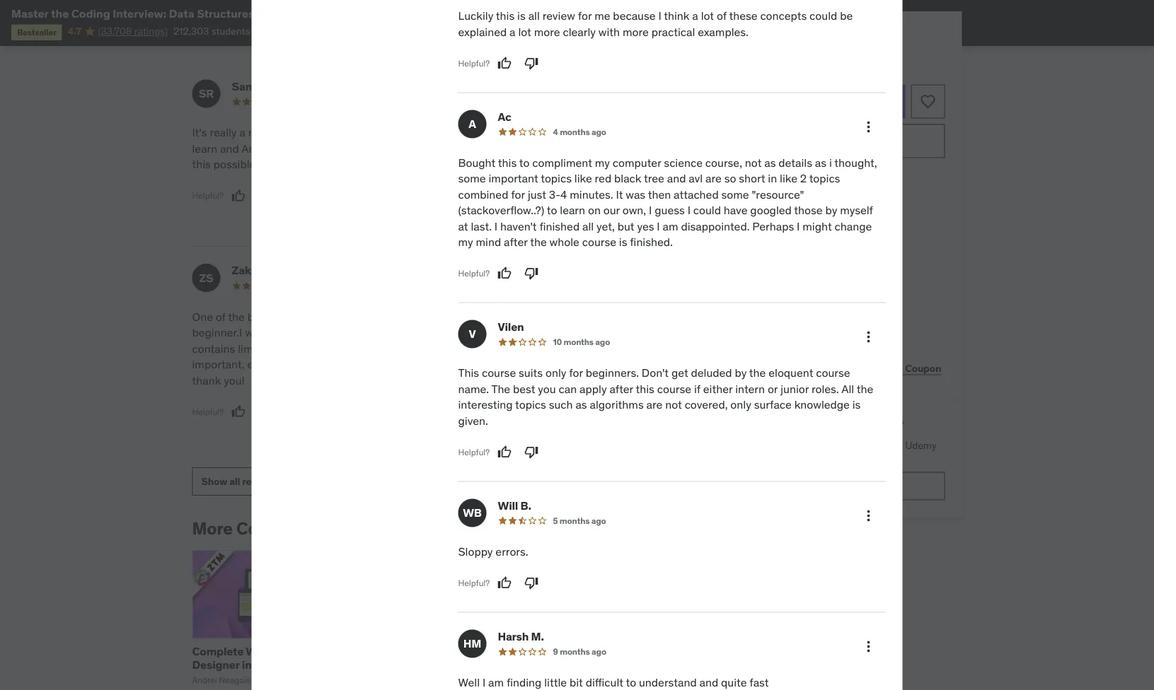 Task type: describe. For each thing, give the bounding box(es) containing it.
the up intern
[[750, 366, 766, 381]]

the right all
[[857, 382, 874, 397]]

ago for harsh m.
[[592, 647, 607, 658]]

get
[[739, 440, 755, 452]]

me
[[595, 9, 611, 23]]

after inside 'this course suits only for beginners. don't get deluded by the eloquent course name. the best you can apply after this course if either intern or junior roles. all the interesting topics such as algorithms are not covered, only surface knowledge is given.'
[[610, 382, 634, 397]]

your
[[757, 440, 776, 452]]

mark review by vilen as unhelpful image
[[525, 445, 539, 460]]

helpful? for sloppy errors.
[[458, 578, 490, 589]]

sure
[[524, 358, 546, 372]]

a inside 'one of the best courses you can do as a beginner.'
[[386, 310, 392, 325]]

a right think
[[693, 9, 699, 23]]

the inside 'one of the best courses you can do as a beginner.'
[[228, 310, 245, 325]]

4 months ago
[[553, 126, 607, 137]]

top
[[889, 440, 903, 452]]

avl
[[689, 171, 703, 186]]

0 horizontal spatial 4
[[553, 126, 558, 137]]

course down "+"
[[239, 24, 293, 46]]

andrei inside it's really a rich experience, tons of concepts to learn and andrei teach step by step making this possible!
[[242, 142, 275, 156]]

and inside the bought this to compliment my computer science course, not as details as i thought, some important topics like red black tree and avl are so short in like 2 topics combined for just 3-4 minutes. it was then attached some "resource" (stackoverflow..?) to learn on our own, i guess i could have googled those by myself at last. i haven't finished all yet, but yes i am disappointed. perhaps i might change my mind after the whole course is finished.
[[667, 171, 686, 186]]

1 daniel from the left
[[255, 676, 279, 687]]

contains
[[192, 342, 235, 356]]

tree
[[644, 171, 665, 186]]

i right yes
[[657, 219, 660, 234]]

this for this course includes:
[[739, 198, 761, 212]]

roles.
[[812, 382, 839, 397]]

2 like from the left
[[780, 171, 798, 186]]

neglected
[[577, 358, 628, 372]]

completion
[[821, 338, 871, 351]]

and left the tv
[[841, 299, 858, 312]]

sloppy
[[458, 545, 493, 559]]

mind
[[476, 235, 501, 249]]

one
[[192, 310, 213, 325]]

that down issues
[[547, 173, 568, 188]]

on-
[[809, 221, 824, 234]]

apply
[[580, 382, 607, 397]]

mark review by zaka tabish s. as helpful image
[[232, 405, 246, 420]]

months for ac
[[560, 126, 590, 137]]

gift this course
[[788, 362, 858, 375]]

not inside the bought this to compliment my computer science course, not as details as i thought, some important topics like red black tree and avl are so short in like 2 topics combined for just 3-4 minutes. it was then attached some "resource" (stackoverflow..?) to learn on our own, i guess i could have googled those by myself at last. i haven't finished all yet, but yes i am disappointed. perhaps i might change my mind after the whole course is finished.
[[745, 156, 762, 170]]

luckily this is all review for me because i think a lot of these concepts could be explained a lot more clearly with more practical examples.
[[458, 9, 853, 39]]

hours
[[781, 221, 806, 234]]

with inside luckily this is all review for me because i think a lot of these concepts could be explained a lot more clearly with more practical examples.
[[599, 24, 620, 39]]

mark review by vilen as helpful image
[[498, 445, 512, 460]]

bestseller
[[17, 26, 56, 37]]

years.
[[451, 342, 481, 356]]

a inside it's really a rich experience, tons of concepts to learn and andrei teach step by step making this possible!
[[240, 126, 246, 140]]

1 vertical spatial lot
[[518, 24, 531, 39]]

1 vertical spatial my
[[458, 235, 473, 249]]

mark review by martin k. as helpful image
[[498, 56, 512, 70]]

i left on-
[[797, 219, 800, 234]]

understand
[[639, 676, 697, 691]]

1 horizontal spatial my
[[595, 156, 610, 170]]

helpful? left mark review by martin k. as helpful image
[[458, 58, 490, 69]]

not inside excelent course, i enjoied a lot, and learn as well, 4.5 cause the explanations were not the best,  few couple issues but after that was amazing the vision that i adquired
[[641, 142, 658, 156]]

course up all
[[827, 362, 858, 375]]

our
[[604, 203, 620, 218]]

i inside luckily this is all review for me because i think a lot of these concepts could be explained a lot more clearly with more practical examples.
[[659, 9, 662, 23]]

complete for designer
[[192, 645, 244, 659]]

that up anyone
[[594, 374, 614, 388]]

algorithms
[[266, 6, 326, 21]]

this inside it's really a rich experience, tons of concepts to learn and andrei teach step by step making this possible!
[[192, 157, 211, 172]]

finished.
[[630, 235, 673, 249]]

guess
[[655, 203, 685, 218]]

combined
[[458, 187, 509, 202]]

with inside unreal prep course, i tanked an interview last week after being in software for around 1.5 years. took this course and am feeling super prepared. not sure why i neglected this topic for so long, but super happy that i took initiative. this is a must for anyone that didn't go the traditional route with learning to code.
[[570, 405, 591, 420]]

4.7 for 4.7 course rating
[[212, 24, 236, 46]]

19.5
[[761, 221, 779, 234]]

around
[[614, 326, 649, 341]]

on inside the bought this to compliment my computer science course, not as details as i thought, some important topics like red black tree and avl are so short in like 2 topics combined for just 3-4 minutes. it was then attached some "resource" (stackoverflow..?) to learn on our own, i guess i could have googled those by myself at last. i haven't finished all yet, but yes i am disappointed. perhaps i might change my mind after the whole course is finished.
[[588, 203, 601, 218]]

finished
[[540, 219, 580, 234]]

rich
[[248, 126, 267, 140]]

the inside unreal prep course, i tanked an interview last week after being in software for around 1.5 years. took this course and am feeling super prepared. not sure why i neglected this topic for so long, but super happy that i took initiative. this is a must for anyone that didn't go the traditional route with learning to code.
[[467, 405, 483, 420]]

attached
[[674, 187, 719, 202]]

learning
[[594, 405, 635, 420]]

i right well
[[483, 676, 486, 691]]

as inside 'one of the best courses you can do as a beginner.'
[[372, 310, 384, 325]]

as right day at the right
[[815, 156, 827, 170]]

show all reviews
[[201, 476, 278, 489]]

courses inside the training 5 or more people? get your team access to 25,000+ top udemy courses anytime, anywhere.
[[739, 453, 773, 466]]

0 horizontal spatial udemy
[[812, 480, 844, 493]]

striped
[[355, 358, 391, 372]]

are inside i wish to give 5 stars as this course contains limited topics that are the most important, everything useless is striped out, thank you!
[[332, 342, 348, 356]]

not
[[503, 358, 521, 372]]

for inside 'this course suits only for beginners. don't get deluded by the eloquent course name. the best you can apply after this course if either intern or junior roles. all the interesting topics such as algorithms are not covered, only surface knowledge is given.'
[[569, 366, 583, 381]]

ac
[[498, 109, 511, 124]]

mark review by diego ivan mendoza m. as unhelpful image
[[518, 205, 532, 219]]

to inside complete python developer in 2023: zero to mastery
[[432, 658, 443, 673]]

neagoie, inside complete machine learning & data science bootcamp 2023 andrei neagoie, daniel bourke
[[557, 676, 591, 687]]

more
[[192, 519, 233, 540]]

1 vertical spatial some
[[722, 187, 749, 202]]

a right explained
[[510, 24, 516, 39]]

errors.
[[496, 545, 529, 559]]

helpful? for this course suits only for beginners. don't get deluded by the eloquent course name. the best you can apply after this course if either intern or junior roles. all the interesting topics such as algorithms are not covered, only surface knowledge is given.
[[458, 447, 490, 458]]

0 vertical spatial m.
[[599, 79, 612, 94]]

possible!
[[214, 157, 259, 172]]

the up tree
[[660, 142, 677, 156]]

mark review by ac as unhelpful image
[[525, 267, 539, 281]]

business
[[846, 480, 888, 493]]

whole
[[550, 235, 580, 249]]

mendoza
[[549, 79, 597, 94]]

hm
[[463, 637, 482, 652]]

googled
[[751, 203, 792, 218]]

so inside the bought this to compliment my computer science course, not as details as i thought, some important topics like red black tree and avl are so short in like 2 topics combined for just 3-4 minutes. it was then attached some "resource" (stackoverflow..?) to learn on our own, i guess i could have googled those by myself at last. i haven't finished all yet, but yes i am disappointed. perhaps i might change my mind after the whole course is finished.
[[725, 171, 736, 186]]

and left quite
[[700, 676, 719, 691]]

this inside gift this course link
[[808, 362, 825, 375]]

that down were
[[617, 157, 637, 172]]

sr
[[199, 87, 214, 101]]

an
[[596, 310, 608, 325]]

& inside complete machine learning & data science bootcamp 2023 andrei neagoie, daniel bourke
[[680, 645, 687, 659]]

students
[[211, 25, 250, 37]]

daniel inside complete machine learning & data science bootcamp 2023 andrei neagoie, daniel bourke
[[593, 676, 617, 687]]

this down being
[[510, 342, 529, 356]]

science
[[664, 156, 703, 170]]

try
[[796, 480, 810, 493]]

to inside the training 5 or more people? get your team access to 25,000+ top udemy courses anytime, anywhere.
[[836, 440, 845, 452]]

i inside i wish to give 5 stars as this course contains limited topics that are the most important, everything useless is striped out, thank you!
[[239, 326, 242, 341]]

course up the at the bottom left of the page
[[482, 366, 516, 381]]

course down get
[[657, 382, 692, 397]]

helpful? for bought this to compliment my computer science course, not as details as i thought, some important topics like red black tree and avl are so short in like 2 topics combined for just 3-4 minutes. it was then attached some "resource" (stackoverflow..?) to learn on our own, i guess i could have googled those by myself at last. i haven't finished all yet, but yes i am disappointed. perhaps i might change my mind after the whole course is finished.
[[458, 268, 490, 279]]

course up the 'roles.'
[[816, 366, 851, 381]]

xsmall image
[[739, 299, 750, 313]]

wish
[[245, 326, 268, 341]]

certificate
[[761, 338, 808, 351]]

learn inside it's really a rich experience, tons of concepts to learn and andrei teach step by step making this possible!
[[192, 142, 218, 156]]

as left 30-
[[765, 156, 776, 170]]

coupon
[[906, 362, 942, 375]]

the down couple
[[496, 173, 513, 188]]

took
[[483, 342, 508, 356]]

by inside it's really a rich experience, tons of concepts to learn and andrei teach step by step making this possible!
[[333, 142, 345, 156]]

learn inside the bought this to compliment my computer science course, not as details as i thought, some important topics like red black tree and avl are so short in like 2 topics combined for just 3-4 minutes. it was then attached some "resource" (stackoverflow..?) to learn on our own, i guess i could have googled those by myself at last. i haven't finished all yet, but yes i am disappointed. perhaps i might change my mind after the whole course is finished.
[[560, 203, 585, 218]]

anyone
[[587, 389, 624, 404]]

this inside luckily this is all review for me because i think a lot of these concepts could be explained a lot more clearly with more practical examples.
[[496, 9, 515, 23]]

enjoied
[[542, 126, 579, 140]]

for down an at right top
[[597, 326, 611, 341]]

go
[[451, 405, 464, 420]]

1 neagoie, from the left
[[219, 676, 253, 687]]

is inside unreal prep course, i tanked an interview last week after being in software for around 1.5 years. took this course and am feeling super prepared. not sure why i neglected this topic for so long, but super happy that i took initiative. this is a must for anyone that didn't go the traditional route with learning to code.
[[523, 389, 531, 404]]

most
[[370, 342, 395, 356]]

months for harsh m.
[[560, 647, 590, 658]]

3-
[[549, 187, 561, 202]]

unreal prep course, i tanked an interview last week after being in software for around 1.5 years. took this course and am feeling super prepared. not sure why i neglected this topic for so long, but super happy that i took initiative. this is a must for anyone that didn't go the traditional route with learning to code.
[[451, 310, 678, 420]]

try udemy business
[[796, 480, 888, 493]]

in inside complete python developer in 2023: zero to mastery
[[361, 658, 371, 673]]

then
[[648, 187, 671, 202]]

back
[[841, 170, 860, 181]]

i down attached
[[688, 203, 691, 218]]

excelent course, i enjoied a lot, and learn as well, 4.5 cause the explanations were not the best,  few couple issues but after that was amazing the vision that i adquired
[[451, 126, 677, 188]]

for inside the bought this to compliment my computer science course, not as details as i thought, some important topics like red black tree and avl are so short in like 2 topics combined for just 3-4 minutes. it was then attached some "resource" (stackoverflow..?) to learn on our own, i guess i could have googled those by myself at last. i haven't finished all yet, but yes i am disappointed. perhaps i might change my mind after the whole course is finished.
[[511, 187, 525, 202]]

intern
[[736, 382, 765, 397]]

additional actions for review by vilen image
[[860, 329, 877, 346]]

to up the vision
[[519, 156, 530, 170]]

is inside i wish to give 5 stars as this course contains limited topics that are the most important, everything useless is striped out, thank you!
[[344, 358, 352, 372]]

of inside it's really a rich experience, tons of concepts to learn and andrei teach step by step making this possible!
[[356, 126, 366, 140]]

junior
[[781, 382, 809, 397]]

and inside unreal prep course, i tanked an interview last week after being in software for around 1.5 years. took this course and am feeling super prepared. not sure why i neglected this topic for so long, but super happy that i took initiative. this is a must for anyone that didn't go the traditional route with learning to code.
[[568, 342, 587, 356]]

can inside 'one of the best courses you can do as a beginner.'
[[336, 310, 354, 325]]

this for this course suits only for beginners. don't get deluded by the eloquent course name. the best you can apply after this course if either intern or junior roles. all the interesting topics such as algorithms are not covered, only surface knowledge is given.
[[458, 366, 479, 381]]

1 vertical spatial only
[[731, 398, 752, 412]]

helpful? for excelent course, i enjoied a lot, and learn as well, 4.5 cause the explanations were not the best,  few couple issues but after that was amazing the vision that i adquired
[[451, 207, 483, 218]]

or inside the training 5 or more people? get your team access to 25,000+ top udemy courses anytime, anywhere.
[[803, 417, 816, 434]]

adquired
[[576, 173, 621, 188]]

apply coupon button
[[873, 354, 945, 383]]

prepared.
[[451, 358, 500, 372]]

oliveira
[[268, 79, 308, 94]]

initiative.
[[451, 389, 497, 404]]

is inside the bought this to compliment my computer science course, not as details as i thought, some important topics like red black tree and avl are so short in like 2 topics combined for just 3-4 minutes. it was then attached some "resource" (stackoverflow..?) to learn on our own, i guess i could have googled those by myself at last. i haven't finished all yet, but yes i am disappointed. perhaps i might change my mind after the whole course is finished.
[[619, 235, 628, 249]]

yes
[[637, 219, 654, 234]]

by right 'courses'
[[305, 519, 324, 540]]

harsh
[[498, 630, 529, 644]]

complete for 2023:
[[361, 645, 413, 659]]

to inside unreal prep course, i tanked an interview last week after being in software for around 1.5 years. took this course and am feeling super prepared. not sure why i neglected this topic for so long, but super happy that i took initiative. this is a must for anyone that didn't go the traditional route with learning to code.
[[637, 405, 648, 420]]

months for vilen
[[564, 337, 594, 348]]

after inside unreal prep course, i tanked an interview last week after being in software for around 1.5 years. took this course and am feeling super prepared. not sure why i neglected this topic for so long, but super happy that i took initiative. this is a must for anyone that didn't go the traditional route with learning to code.
[[481, 326, 505, 341]]

after inside excelent course, i enjoied a lot, and learn as well, 4.5 cause the explanations were not the best,  few couple issues but after that was amazing the vision that i adquired
[[591, 157, 614, 172]]

couple
[[500, 157, 534, 172]]

concepts inside luckily this is all review for me because i think a lot of these concepts could be explained a lot more clearly with more practical examples.
[[761, 9, 807, 23]]

diego ivan mendoza m.
[[491, 79, 612, 94]]

this up took
[[630, 358, 649, 372]]

finding
[[507, 676, 542, 691]]

i left the tanked
[[553, 310, 556, 325]]

this inside unreal prep course, i tanked an interview last week after being in software for around 1.5 years. took this course and am feeling super prepared. not sure why i neglected this topic for so long, but super happy that i took initiative. this is a must for anyone that didn't go the traditional route with learning to code.
[[499, 389, 520, 404]]

2023: inside "complete web & mobile designer in 2023: ui/ux, figma, +more"
[[254, 658, 284, 673]]

to down 3-
[[547, 203, 557, 218]]

mastery
[[445, 658, 488, 673]]

can inside 'this course suits only for beginners. don't get deluded by the eloquent course name. the best you can apply after this course if either intern or junior roles. all the interesting topics such as algorithms are not covered, only surface knowledge is given.'
[[559, 382, 577, 397]]

am inside the bought this to compliment my computer science course, not as details as i thought, some important topics like red black tree and avl are so short in like 2 topics combined for just 3-4 minutes. it was then attached some "resource" (stackoverflow..?) to learn on our own, i guess i could have googled those by myself at last. i haven't finished all yet, but yes i am disappointed. perhaps i might change my mind after the whole course is finished.
[[663, 219, 679, 234]]

will
[[498, 499, 518, 513]]

lot,
[[590, 126, 606, 140]]

zaka
[[232, 264, 257, 278]]

computer
[[613, 156, 661, 170]]

show for show more
[[451, 395, 477, 408]]

rating
[[297, 24, 345, 46]]

all inside the bought this to compliment my computer science course, not as details as i thought, some important topics like red black tree and avl are so short in like 2 topics combined for just 3-4 minutes. it was then attached some "resource" (stackoverflow..?) to learn on our own, i guess i could have googled those by myself at last. i haven't finished all yet, but yes i am disappointed. perhaps i might change my mind after the whole course is finished.
[[583, 219, 594, 234]]

mark review by samyr oliveira r. as helpful image
[[232, 189, 246, 203]]

apply coupon
[[877, 362, 942, 375]]

5 inside i wish to give 5 stars as this course contains limited topics that are the most important, everything useless is striped out, thank you!
[[307, 326, 314, 341]]

few
[[479, 157, 497, 172]]

4 inside the bought this to compliment my computer science course, not as details as i thought, some important topics like red black tree and avl are so short in like 2 topics combined for just 3-4 minutes. it was then attached some "resource" (stackoverflow..?) to learn on our own, i guess i could have googled those by myself at last. i haven't finished all yet, but yes i am disappointed. perhaps i might change my mind after the whole course is finished.
[[561, 187, 567, 202]]

master the coding interview: data structures + algorithms
[[11, 6, 326, 21]]

of up gift this course
[[810, 338, 819, 351]]

4.7 for 4.7
[[68, 25, 81, 37]]

the up bestseller
[[51, 6, 69, 21]]

bit
[[570, 676, 583, 691]]

1 horizontal spatial i
[[570, 173, 573, 188]]

reviews
[[242, 476, 278, 489]]

access on mobile and tv
[[761, 299, 871, 312]]

additional actions for review by ac image
[[860, 118, 877, 135]]

includes:
[[801, 198, 849, 212]]

0 horizontal spatial m.
[[531, 630, 544, 644]]

this course includes:
[[739, 198, 849, 212]]



Task type: vqa. For each thing, say whether or not it's contained in the screenshot.
Complicated
no



Task type: locate. For each thing, give the bounding box(es) containing it.
and inside excelent course, i enjoied a lot, and learn as well, 4.5 cause the explanations were not the best,  few couple issues but after that was amazing the vision that i adquired
[[609, 126, 628, 140]]

with down apply
[[570, 405, 591, 420]]

schifano
[[281, 676, 314, 687]]

1 horizontal spatial concepts
[[761, 9, 807, 23]]

people?
[[854, 417, 904, 434]]

0 vertical spatial super
[[646, 342, 674, 356]]

andrei down 9
[[530, 676, 555, 687]]

1 2023: from the left
[[254, 658, 284, 673]]

these
[[729, 9, 758, 23]]

2 horizontal spatial are
[[706, 171, 722, 186]]

helpful? left mark review by zaka tabish s. as helpful icon
[[192, 407, 224, 418]]

in left zero
[[361, 658, 371, 673]]

course, inside the bought this to compliment my computer science course, not as details as i thought, some important topics like red black tree and avl are so short in like 2 topics combined for just 3-4 minutes. it was then attached some "resource" (stackoverflow..?) to learn on our own, i guess i could have googled those by myself at last. i haven't finished all yet, but yes i am disappointed. perhaps i might change my mind after the whole course is finished.
[[706, 156, 743, 170]]

are right avl on the top
[[706, 171, 722, 186]]

5 inside the training 5 or more people? get your team access to 25,000+ top udemy courses anytime, anywhere.
[[792, 417, 800, 434]]

1 vertical spatial am
[[590, 342, 606, 356]]

additional actions for review by harsh m. image
[[860, 639, 877, 656]]

topic
[[651, 358, 677, 372]]

0 horizontal spatial neagoie,
[[219, 676, 253, 687]]

topics inside i wish to give 5 stars as this course contains limited topics that are the most important, everything useless is striped out, thank you!
[[275, 342, 306, 356]]

show more
[[451, 395, 503, 408]]

1 horizontal spatial complete
[[361, 645, 413, 659]]

or up surface
[[768, 382, 778, 397]]

2 horizontal spatial andrei
[[530, 676, 555, 687]]

by inside the bought this to compliment my computer science course, not as details as i thought, some important topics like red black tree and avl are so short in like 2 topics combined for just 3-4 minutes. it was then attached some "resource" (stackoverflow..?) to learn on our own, i guess i could have googled those by myself at last. i haven't finished all yet, but yes i am disappointed. perhaps i might change my mind after the whole course is finished.
[[826, 203, 838, 218]]

didn't
[[650, 389, 678, 404]]

am down guess
[[663, 219, 679, 234]]

1 vertical spatial i
[[830, 156, 832, 170]]

1 horizontal spatial like
[[780, 171, 798, 186]]

ratings)
[[134, 25, 168, 37]]

super down sure
[[530, 374, 558, 388]]

medium image
[[192, 27, 209, 44]]

share
[[742, 362, 769, 375]]

are inside 'this course suits only for beginners. don't get deluded by the eloquent course name. the best you can apply after this course if either intern or junior roles. all the interesting topics such as algorithms are not covered, only surface knowledge is given.'
[[647, 398, 663, 412]]

2 vertical spatial 5
[[553, 516, 558, 527]]

is left striped
[[344, 358, 352, 372]]

0 vertical spatial courses
[[273, 310, 312, 325]]

this inside 'this course suits only for beginners. don't get deluded by the eloquent course name. the best you can apply after this course if either intern or junior roles. all the interesting topics such as algorithms are not covered, only surface knowledge is given.'
[[636, 382, 655, 397]]

complete for data
[[530, 645, 581, 659]]

haven't
[[500, 219, 537, 234]]

review
[[543, 9, 575, 23]]

of inside luckily this is all review for me because i think a lot of these concepts could be explained a lot more clearly with more practical examples.
[[717, 9, 727, 23]]

the up striped
[[350, 342, 367, 356]]

88% off
[[860, 35, 901, 50]]

1 horizontal spatial courses
[[739, 453, 773, 466]]

learn
[[631, 126, 656, 140], [192, 142, 218, 156], [560, 203, 585, 218]]

like up the 'minutes.'
[[575, 171, 592, 186]]

just
[[528, 187, 546, 202]]

1 vertical spatial on
[[795, 299, 806, 312]]

is inside luckily this is all review for me because i think a lot of these concepts could be explained a lot more clearly with more practical examples.
[[518, 9, 526, 23]]

disappointed.
[[681, 219, 750, 234]]

9
[[553, 647, 558, 658]]

1 horizontal spatial am
[[590, 342, 606, 356]]

my
[[595, 156, 610, 170], [458, 235, 473, 249]]

for up clearly
[[578, 9, 592, 23]]

can left do
[[336, 310, 354, 325]]

not inside 'this course suits only for beginners. don't get deluded by the eloquent course name. the best you can apply after this course if either intern or junior roles. all the interesting topics such as algorithms are not covered, only surface knowledge is given.'
[[666, 398, 682, 412]]

(33,708
[[98, 25, 132, 37]]

in inside the bought this to compliment my computer science course, not as details as i thought, some important topics like red black tree and avl are so short in like 2 topics combined for just 3-4 minutes. it was then attached some "resource" (stackoverflow..?) to learn on our own, i guess i could have googled those by myself at last. i haven't finished all yet, but yes i am disappointed. perhaps i might change my mind after the whole course is finished.
[[768, 171, 777, 186]]

ago for will b.
[[592, 516, 606, 527]]

1 horizontal spatial this
[[499, 389, 520, 404]]

lot up mark review by martin k. as unhelpful icon
[[518, 24, 531, 39]]

1 horizontal spatial 4
[[561, 187, 567, 202]]

ui/ux,
[[286, 658, 323, 673]]

1 vertical spatial udemy
[[812, 480, 844, 493]]

could inside luckily this is all review for me because i think a lot of these concepts could be explained a lot more clearly with more practical examples.
[[810, 9, 838, 23]]

2 daniel from the left
[[593, 676, 617, 687]]

0 horizontal spatial am
[[488, 676, 504, 691]]

this up explained
[[496, 9, 515, 23]]

this down 'it's'
[[192, 157, 211, 172]]

0 vertical spatial or
[[768, 382, 778, 397]]

at
[[458, 219, 468, 234]]

you inside 'this course suits only for beginners. don't get deluded by the eloquent course name. the best you can apply after this course if either intern or junior roles. all the interesting topics such as algorithms are not covered, only surface knowledge is given.'
[[538, 382, 556, 397]]

with
[[599, 24, 620, 39], [570, 405, 591, 420]]

but down explanations
[[571, 157, 588, 172]]

1 horizontal spatial only
[[731, 398, 752, 412]]

and up were
[[609, 126, 628, 140]]

all inside luckily this is all review for me because i think a lot of these concepts could be explained a lot more clearly with more practical examples.
[[529, 9, 540, 23]]

team
[[778, 440, 801, 452]]

0 horizontal spatial data
[[169, 6, 194, 21]]

additional actions for review by will b. image
[[860, 508, 877, 525]]

am up 'neglected'
[[590, 342, 606, 356]]

0 vertical spatial udemy
[[906, 440, 937, 452]]

some
[[458, 171, 486, 186], [722, 187, 749, 202]]

anywhere.
[[816, 453, 861, 466]]

more inside show more button
[[479, 395, 503, 408]]

data for structures
[[169, 6, 194, 21]]

1 vertical spatial or
[[803, 417, 816, 434]]

a left must
[[534, 389, 540, 404]]

why
[[549, 358, 569, 372]]

5 months ago
[[553, 516, 606, 527]]

important
[[489, 171, 538, 186]]

designer
[[192, 658, 240, 673]]

coding
[[71, 6, 110, 21]]

amazing
[[451, 173, 494, 188]]

not up short
[[745, 156, 762, 170]]

all left review
[[529, 9, 540, 23]]

for down happy at bottom
[[571, 389, 585, 404]]

complete
[[192, 645, 244, 659], [361, 645, 413, 659], [530, 645, 581, 659]]

data up '212,303'
[[169, 6, 194, 21]]

0 vertical spatial i
[[536, 126, 539, 140]]

by up intern
[[735, 366, 747, 381]]

that
[[617, 157, 637, 172], [547, 173, 568, 188], [309, 342, 329, 356], [594, 374, 614, 388], [626, 389, 647, 404]]

this inside i wish to give 5 stars as this course contains limited topics that are the most important, everything useless is striped out, thank you!
[[358, 326, 377, 341]]

0 vertical spatial but
[[571, 157, 588, 172]]

a inside excelent course, i enjoied a lot, and learn as well, 4.5 cause the explanations were not the best,  few couple issues but after that was amazing the vision that i adquired
[[582, 126, 588, 140]]

0 horizontal spatial daniel
[[255, 676, 279, 687]]

this up xsmall image
[[739, 198, 761, 212]]

0 horizontal spatial courses
[[273, 310, 312, 325]]

0 horizontal spatial can
[[336, 310, 354, 325]]

course up the most
[[380, 326, 414, 341]]

helpful? for it's really a rich experience, tons of concepts to learn and andrei teach step by step making this possible!
[[192, 191, 224, 202]]

on
[[588, 203, 601, 218], [795, 299, 806, 312]]

am inside unreal prep course, i tanked an interview last week after being in software for around 1.5 years. took this course and am feeling super prepared. not sure why i neglected this topic for so long, but super happy that i took initiative. this is a must for anyone that didn't go the traditional route with learning to code.
[[590, 342, 606, 356]]

to right zero
[[432, 658, 443, 673]]

limited
[[238, 342, 273, 356]]

1 horizontal spatial are
[[647, 398, 663, 412]]

0 horizontal spatial only
[[546, 366, 567, 381]]

concepts inside it's really a rich experience, tons of concepts to learn and andrei teach step by step making this possible!
[[368, 126, 415, 140]]

as inside i wish to give 5 stars as this course contains limited topics that are the most important, everything useless is striped out, thank you!
[[344, 326, 356, 341]]

learn up the finished
[[560, 203, 585, 218]]

are down the don't
[[647, 398, 663, 412]]

courses inside 'one of the best courses you can do as a beginner.'
[[273, 310, 312, 325]]

1 vertical spatial concepts
[[368, 126, 415, 140]]

complete inside complete python developer in 2023: zero to mastery
[[361, 645, 413, 659]]

1 horizontal spatial lot
[[701, 9, 714, 23]]

1 horizontal spatial with
[[599, 24, 620, 39]]

complete up little
[[530, 645, 581, 659]]

1 horizontal spatial best
[[513, 382, 535, 397]]

of inside 'one of the best courses you can do as a beginner.'
[[216, 310, 226, 325]]

interview
[[611, 310, 657, 325]]

1 vertical spatial super
[[530, 374, 558, 388]]

1 complete from the left
[[192, 645, 244, 659]]

lot up examples.
[[701, 9, 714, 23]]

that inside i wish to give 5 stars as this course contains limited topics that are the most important, everything useless is striped out, thank you!
[[309, 342, 329, 356]]

1 vertical spatial all
[[583, 219, 594, 234]]

wishlist image
[[920, 93, 937, 110]]

1 vertical spatial m.
[[531, 630, 544, 644]]

super down 1.5
[[646, 342, 674, 356]]

0 vertical spatial some
[[458, 171, 486, 186]]

after inside the bought this to compliment my computer science course, not as details as i thought, some important topics like red black tree and avl are so short in like 2 topics combined for just 3-4 minutes. it was then attached some "resource" (stackoverflow..?) to learn on our own, i guess i could have googled those by myself at last. i haven't finished all yet, but yes i am disappointed. perhaps i might change my mind after the whole course is finished.
[[504, 235, 528, 249]]

the up issues
[[528, 142, 544, 156]]

you
[[315, 310, 333, 325], [538, 382, 556, 397]]

1.5
[[652, 326, 665, 341]]

after up 'took'
[[481, 326, 505, 341]]

1 vertical spatial could
[[694, 203, 721, 218]]

1 horizontal spatial could
[[810, 9, 838, 23]]

vilen
[[498, 320, 524, 334]]

interesting
[[458, 398, 513, 412]]

mark review by diego ivan mendoza m. as helpful image
[[491, 205, 505, 219]]

1 & from the left
[[272, 645, 279, 659]]

ago for vilen
[[596, 337, 610, 348]]

0 horizontal spatial but
[[510, 374, 527, 388]]

best inside 'one of the best courses you can do as a beginner.'
[[248, 310, 270, 325]]

1 horizontal spatial 5
[[553, 516, 558, 527]]

0 horizontal spatial i
[[536, 126, 539, 140]]

this down the don't
[[636, 382, 655, 397]]

i inside the bought this to compliment my computer science course, not as details as i thought, some important topics like red black tree and avl are so short in like 2 topics combined for just 3-4 minutes. it was then attached some "resource" (stackoverflow..?) to learn on our own, i guess i could have googled those by myself at last. i haven't finished all yet, but yes i am disappointed. perhaps i might change my mind after the whole course is finished.
[[830, 156, 832, 170]]

1 vertical spatial data
[[530, 658, 555, 673]]

complete inside complete machine learning & data science bootcamp 2023 andrei neagoie, daniel bourke
[[530, 645, 581, 659]]

am right well
[[488, 676, 504, 691]]

topics inside 'this course suits only for beginners. don't get deluded by the eloquent course name. the best you can apply after this course if either intern or junior roles. all the interesting topics such as algorithms are not covered, only surface knowledge is given.'
[[515, 398, 546, 412]]

2 vertical spatial all
[[229, 476, 240, 489]]

0 horizontal spatial show
[[201, 476, 227, 489]]

2 horizontal spatial this
[[739, 198, 761, 212]]

months for will b.
[[560, 516, 590, 527]]

course, up short
[[706, 156, 743, 170]]

2 & from the left
[[680, 645, 687, 659]]

that down took
[[626, 389, 647, 404]]

on down the 'minutes.'
[[588, 203, 601, 218]]

1 vertical spatial learn
[[192, 142, 218, 156]]

will b.
[[498, 499, 531, 513]]

1 horizontal spatial m.
[[599, 79, 612, 94]]

a inside unreal prep course, i tanked an interview last week after being in software for around 1.5 years. took this course and am feeling super prepared. not sure why i neglected this topic for so long, but super happy that i took initiative. this is a must for anyone that didn't go the traditional route with learning to code.
[[534, 389, 540, 404]]

1 step from the left
[[308, 142, 330, 156]]

3 complete from the left
[[530, 645, 581, 659]]

data for science
[[530, 658, 555, 673]]

by inside 'this course suits only for beginners. don't get deluded by the eloquent course name. the best you can apply after this course if either intern or junior roles. all the interesting topics such as algorithms are not covered, only surface knowledge is given.'
[[735, 366, 747, 381]]

course, up the cause
[[497, 126, 534, 140]]

complete web & mobile designer in 2023: ui/ux, figma, +more
[[192, 645, 323, 686]]

+
[[257, 6, 264, 21]]

for right why
[[569, 366, 583, 381]]

is left review
[[518, 9, 526, 23]]

1 4.7 from the left
[[212, 24, 236, 46]]

only down intern
[[731, 398, 752, 412]]

ago
[[592, 126, 607, 137], [596, 337, 610, 348], [592, 516, 606, 527], [592, 647, 607, 658]]

1 horizontal spatial all
[[529, 9, 540, 23]]

complete python developer in 2023: zero to mastery
[[361, 645, 508, 673]]

could inside the bought this to compliment my computer science course, not as details as i thought, some important topics like red black tree and avl are so short in like 2 topics combined for just 3-4 minutes. it was then attached some "resource" (stackoverflow..?) to learn on our own, i guess i could have googled those by myself at last. i haven't finished all yet, but yes i am disappointed. perhaps i might change my mind after the whole course is finished.
[[694, 203, 721, 218]]

2023: up andrei neagoie, daniel schifano
[[254, 658, 284, 673]]

courses
[[236, 519, 302, 540]]

topics up 3-
[[541, 171, 572, 186]]

knowledge
[[795, 398, 850, 412]]

concepts up $13.99
[[761, 9, 807, 23]]

& right learning
[[680, 645, 687, 659]]

(stackoverflow..?)
[[458, 203, 545, 218]]

4 right just
[[561, 187, 567, 202]]

course inside i wish to give 5 stars as this course contains limited topics that are the most important, everything useless is striped out, thank you!
[[380, 326, 414, 341]]

learn down 'it's'
[[192, 142, 218, 156]]

deluded
[[691, 366, 732, 381]]

0 vertical spatial learn
[[631, 126, 656, 140]]

this inside the bought this to compliment my computer science course, not as details as i thought, some important topics like red black tree and avl are so short in like 2 topics combined for just 3-4 minutes. it was then attached some "resource" (stackoverflow..?) to learn on our own, i guess i could have googled those by myself at last. i haven't finished all yet, but yes i am disappointed. perhaps i might change my mind after the whole course is finished.
[[498, 156, 517, 170]]

1 horizontal spatial 4.7
[[212, 24, 236, 46]]

ago for ac
[[592, 126, 607, 137]]

1 vertical spatial with
[[570, 405, 591, 420]]

0 vertical spatial course,
[[497, 126, 534, 140]]

so inside unreal prep course, i tanked an interview last week after being in software for around 1.5 years. took this course and am feeling super prepared. not sure why i neglected this topic for so long, but super happy that i took initiative. this is a must for anyone that didn't go the traditional route with learning to code.
[[468, 374, 480, 388]]

teach
[[277, 142, 306, 156]]

2 horizontal spatial not
[[745, 156, 762, 170]]

0 vertical spatial could
[[810, 9, 838, 23]]

1 like from the left
[[575, 171, 592, 186]]

0 vertical spatial on
[[588, 203, 601, 218]]

topics right the 2 on the top of page
[[810, 171, 841, 186]]

& inside "complete web & mobile designer in 2023: ui/ux, figma, +more"
[[272, 645, 279, 659]]

2 2023: from the left
[[373, 658, 403, 673]]

surface
[[754, 398, 792, 412]]

off
[[887, 35, 901, 50]]

explanations
[[547, 142, 611, 156]]

2 horizontal spatial but
[[618, 219, 635, 234]]

0 vertical spatial show
[[451, 395, 477, 408]]

andrei inside complete machine learning & data science bootcamp 2023 andrei neagoie, daniel bourke
[[530, 676, 555, 687]]

so up initiative.
[[468, 374, 480, 388]]

this up name.
[[458, 366, 479, 381]]

andrei down 'rich'
[[242, 142, 275, 156]]

1 horizontal spatial data
[[530, 658, 555, 673]]

2 complete from the left
[[361, 645, 413, 659]]

as inside 'this course suits only for beginners. don't get deluded by the eloquent course name. the best you can apply after this course if either intern or junior roles. all the interesting topics such as algorithms are not covered, only surface knowledge is given.'
[[576, 398, 587, 412]]

to inside i wish to give 5 stars as this course contains limited topics that are the most important, everything useless is striped out, thank you!
[[271, 326, 281, 341]]

as right do
[[372, 310, 384, 325]]

1 vertical spatial are
[[332, 342, 348, 356]]

courses down "get" at the bottom right of page
[[739, 453, 773, 466]]

0 horizontal spatial on
[[588, 203, 601, 218]]

udemy
[[906, 440, 937, 452], [812, 480, 844, 493]]

1 vertical spatial show
[[201, 476, 227, 489]]

is up traditional
[[523, 389, 531, 404]]

1 vertical spatial course,
[[706, 156, 743, 170]]

for up initiative.
[[451, 374, 465, 388]]

i
[[659, 9, 662, 23], [649, 203, 652, 218], [688, 203, 691, 218], [495, 219, 498, 234], [657, 219, 660, 234], [797, 219, 800, 234], [553, 310, 556, 325], [239, 326, 242, 341], [571, 358, 574, 372], [617, 374, 620, 388], [483, 676, 486, 691]]

0 horizontal spatial andrei
[[192, 676, 217, 687]]

helpful? up at
[[451, 207, 483, 218]]

2023: inside complete python developer in 2023: zero to mastery
[[373, 658, 403, 673]]

best up wish
[[248, 310, 270, 325]]

0 horizontal spatial super
[[530, 374, 558, 388]]

2 horizontal spatial 5
[[792, 417, 800, 434]]

course inside unreal prep course, i tanked an interview last week after being in software for around 1.5 years. took this course and am feeling super prepared. not sure why i neglected this topic for so long, but super happy that i took initiative. this is a must for anyone that didn't go the traditional route with learning to code.
[[531, 342, 566, 356]]

complete inside "complete web & mobile designer in 2023: ui/ux, figma, +more"
[[192, 645, 244, 659]]

daniel down web
[[255, 676, 279, 687]]

2023
[[659, 658, 686, 673]]

by
[[333, 142, 345, 156], [826, 203, 838, 218], [735, 366, 747, 381], [305, 519, 324, 540]]

2 vertical spatial but
[[510, 374, 527, 388]]

1 horizontal spatial udemy
[[906, 440, 937, 452]]

1 horizontal spatial show
[[451, 395, 477, 408]]

beginner.
[[192, 326, 239, 341]]

but inside unreal prep course, i tanked an interview last week after being in software for around 1.5 years. took this course and am feeling super prepared. not sure why i neglected this topic for so long, but super happy that i took initiative. this is a must for anyone that didn't go the traditional route with learning to code.
[[510, 374, 527, 388]]

udemy inside the training 5 or more people? get your team access to 25,000+ top udemy courses anytime, anywhere.
[[906, 440, 937, 452]]

but inside the bought this to compliment my computer science course, not as details as i thought, some important topics like red black tree and avl are so short in like 2 topics combined for just 3-4 minutes. it was then attached some "resource" (stackoverflow..?) to learn on our own, i guess i could have googled those by myself at last. i haven't finished all yet, but yes i am disappointed. perhaps i might change my mind after the whole course is finished.
[[618, 219, 635, 234]]

courses
[[273, 310, 312, 325], [739, 453, 773, 466]]

in inside "complete web & mobile designer in 2023: ui/ux, figma, +more"
[[242, 658, 252, 673]]

88%
[[860, 35, 885, 50]]

useless
[[303, 358, 341, 372]]

bourke
[[619, 676, 646, 687]]

0 horizontal spatial my
[[458, 235, 473, 249]]

course inside the bought this to compliment my computer science course, not as details as i thought, some important topics like red black tree and avl are so short in like 2 topics combined for just 3-4 minutes. it was then attached some "resource" (stackoverflow..?) to learn on our own, i guess i could have googled those by myself at last. i haven't finished all yet, but yes i am disappointed. perhaps i might change my mind after the whole course is finished.
[[582, 235, 617, 249]]

mark review by will b. as unhelpful image
[[525, 577, 539, 591]]

1 horizontal spatial not
[[666, 398, 682, 412]]

0 horizontal spatial best
[[248, 310, 270, 325]]

2
[[800, 171, 807, 186]]

all inside button
[[229, 476, 240, 489]]

for inside luckily this is all review for me because i think a lot of these concepts could be explained a lot more clearly with more practical examples.
[[578, 9, 592, 23]]

after up adquired in the top of the page
[[591, 157, 614, 172]]

i right own,
[[649, 203, 652, 218]]

neagoie, down 'science'
[[557, 676, 591, 687]]

0 horizontal spatial could
[[694, 203, 721, 218]]

0 vertical spatial 5
[[307, 326, 314, 341]]

is inside 'this course suits only for beginners. don't get deluded by the eloquent course name. the best you can apply after this course if either intern or junior roles. all the interesting topics such as algorithms are not covered, only surface knowledge is given.'
[[853, 398, 861, 412]]

name.
[[458, 382, 489, 397]]

some up have
[[722, 187, 749, 202]]

gift this course link
[[784, 354, 862, 383]]

was up then
[[640, 157, 660, 172]]

xsmall image
[[739, 221, 750, 234]]

the up beginner. on the left top of the page
[[228, 310, 245, 325]]

0 horizontal spatial some
[[458, 171, 486, 186]]

minutes.
[[570, 187, 613, 202]]

1 horizontal spatial so
[[725, 171, 736, 186]]

0 horizontal spatial step
[[308, 142, 330, 156]]

more inside the training 5 or more people? get your team access to 25,000+ top udemy courses anytime, anywhere.
[[818, 417, 851, 434]]

developer
[[455, 645, 508, 659]]

mark review by martin k. as unhelpful image
[[525, 56, 539, 70]]

1 horizontal spatial daniel
[[593, 676, 617, 687]]

all
[[529, 9, 540, 23], [583, 219, 594, 234], [229, 476, 240, 489]]

complete machine learning & data science bootcamp 2023 link
[[530, 645, 687, 673]]

you inside 'one of the best courses you can do as a beginner.'
[[315, 310, 333, 325]]

only up must
[[546, 366, 567, 381]]

2023: left zero
[[373, 658, 403, 673]]

the inside i wish to give 5 stars as this course contains limited topics that are the most important, everything useless is striped out, thank you!
[[350, 342, 367, 356]]

1 vertical spatial this
[[458, 366, 479, 381]]

mark review by ac as helpful image
[[498, 267, 512, 281]]

i right last.
[[495, 219, 498, 234]]

by up '19.5 hours on-demand video'
[[826, 203, 838, 218]]

i left back
[[830, 156, 832, 170]]

i left think
[[659, 9, 662, 23]]

learning
[[631, 645, 677, 659]]

1 vertical spatial so
[[468, 374, 480, 388]]

data
[[169, 6, 194, 21], [530, 658, 555, 673]]

learn inside excelent course, i enjoied a lot, and learn as well, 4.5 cause the explanations were not the best,  few couple issues but after that was amazing the vision that i adquired
[[631, 126, 656, 140]]

1 horizontal spatial super
[[646, 342, 674, 356]]

either
[[703, 382, 733, 397]]

4.7 down coding
[[68, 25, 81, 37]]

is down all
[[853, 398, 861, 412]]

course, inside excelent course, i enjoied a lot, and learn as well, 4.5 cause the explanations were not the best,  few couple issues but after that was amazing the vision that i adquired
[[497, 126, 534, 140]]

topics down give on the left top of page
[[275, 342, 306, 356]]

show for show all reviews
[[201, 476, 227, 489]]

2 4.7 from the left
[[68, 25, 81, 37]]

course, up being
[[513, 310, 550, 325]]

i left took
[[617, 374, 620, 388]]

step down experience,
[[308, 142, 330, 156]]

if
[[694, 382, 701, 397]]

are inside the bought this to compliment my computer science course, not as details as i thought, some important topics like red black tree and avl are so short in like 2 topics combined for just 3-4 minutes. it was then attached some "resource" (stackoverflow..?) to learn on our own, i guess i could have googled those by myself at last. i haven't finished all yet, but yes i am disappointed. perhaps i might change my mind after the whole course is finished.
[[706, 171, 722, 186]]

1 horizontal spatial 2023:
[[373, 658, 403, 673]]

1 horizontal spatial neagoie,
[[557, 676, 591, 687]]

2 horizontal spatial learn
[[631, 126, 656, 140]]

bought
[[458, 156, 496, 170]]

2 neagoie, from the left
[[557, 676, 591, 687]]

0 vertical spatial can
[[336, 310, 354, 325]]

but inside excelent course, i enjoied a lot, and learn as well, 4.5 cause the explanations were not the best,  few couple issues but after that was amazing the vision that i adquired
[[571, 157, 588, 172]]

beginners.
[[586, 366, 639, 381]]

for
[[578, 9, 592, 23], [511, 187, 525, 202], [597, 326, 611, 341], [569, 366, 583, 381], [451, 374, 465, 388], [571, 389, 585, 404]]

0 vertical spatial my
[[595, 156, 610, 170]]

9 months ago
[[553, 647, 607, 658]]

2 vertical spatial i
[[570, 173, 573, 188]]

was inside the bought this to compliment my computer science course, not as details as i thought, some important topics like red black tree and avl are so short in like 2 topics combined for just 3-4 minutes. it was then attached some "resource" (stackoverflow..?) to learn on our own, i guess i could have googled those by myself at last. i haven't finished all yet, but yes i am disappointed. perhaps i might change my mind after the whole course is finished.
[[626, 187, 646, 202]]

and inside it's really a rich experience, tons of concepts to learn and andrei teach step by step making this possible!
[[220, 142, 239, 156]]

as inside excelent course, i enjoied a lot, and learn as well, 4.5 cause the explanations were not the best,  few couple issues but after that was amazing the vision that i adquired
[[659, 126, 670, 140]]

to inside it's really a rich experience, tons of concepts to learn and andrei teach step by step making this possible!
[[418, 126, 428, 140]]

0 vertical spatial concepts
[[761, 9, 807, 23]]

to left 'excelent'
[[418, 126, 428, 140]]

0 vertical spatial am
[[663, 219, 679, 234]]

course up why
[[531, 342, 566, 356]]

best inside 'this course suits only for beginners. don't get deluded by the eloquent course name. the best you can apply after this course if either intern or junior roles. all the interesting topics such as algorithms are not covered, only surface knowledge is given.'
[[513, 382, 535, 397]]

all left reviews
[[229, 476, 240, 489]]

super
[[646, 342, 674, 356], [530, 374, 558, 388]]

0 vertical spatial lot
[[701, 9, 714, 23]]

apply
[[877, 362, 904, 375]]

daniel down complete machine learning & data science bootcamp 2023 link
[[593, 676, 617, 687]]

(33,708 ratings)
[[98, 25, 168, 37]]

are down the stars
[[332, 342, 348, 356]]

mark review by will b. as helpful image
[[498, 577, 512, 591]]

course, inside unreal prep course, i tanked an interview last week after being in software for around 1.5 years. took this course and am feeling super prepared. not sure why i neglected this topic for so long, but super happy that i took initiative. this is a must for anyone that didn't go the traditional route with learning to code.
[[513, 310, 550, 325]]

0 horizontal spatial or
[[768, 382, 778, 397]]

2 horizontal spatial complete
[[530, 645, 581, 659]]

0 vertical spatial this
[[739, 198, 761, 212]]

helpful? left mark review by samyr oliveira r. as helpful image
[[192, 191, 224, 202]]

of up beginner. on the left top of the page
[[216, 310, 226, 325]]

own,
[[623, 203, 646, 218]]

0 vertical spatial best
[[248, 310, 270, 325]]

course up perhaps
[[763, 198, 799, 212]]

issues
[[537, 157, 568, 172]]

neagoie,
[[219, 676, 253, 687], [557, 676, 591, 687]]

to down bootcamp on the bottom of the page
[[626, 676, 636, 691]]

and
[[609, 126, 628, 140], [220, 142, 239, 156], [667, 171, 686, 186], [841, 299, 858, 312], [568, 342, 587, 356], [700, 676, 719, 691]]

1 horizontal spatial on
[[795, 299, 806, 312]]

sloppy errors.
[[458, 545, 529, 559]]

2 step from the left
[[348, 142, 370, 156]]

i right why
[[571, 358, 574, 372]]

as up science
[[659, 126, 670, 140]]

wb
[[463, 506, 482, 520]]



